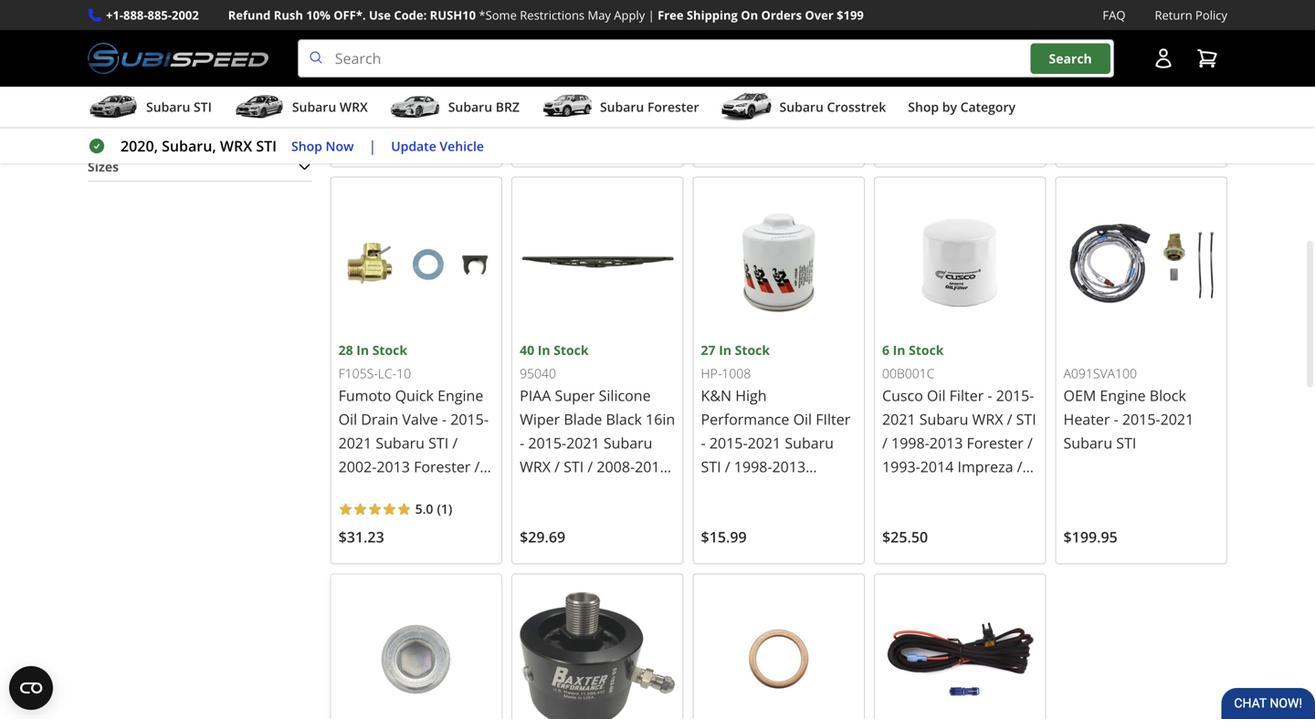 Task type: describe. For each thing, give the bounding box(es) containing it.
2015- inside 40 in stock 95040 piaa super silicone wiper blade black 16in - 2015-2021 subaru wrx / sti / 2008-2014 impreza
[[528, 434, 566, 453]]

2002
[[172, 7, 199, 23]]

rush
[[274, 7, 303, 23]]

black
[[606, 410, 642, 429]]

in for lc-
[[356, 342, 369, 359]]

1 2013- from the top
[[882, 481, 920, 501]]

update vehicle
[[391, 137, 484, 155]]

subaru oil drain plug gasket - subaru models (inc. 1993- 2021 impreza) link
[[1055, 0, 1227, 167]]

1993- inside subaru oil drain plug gasket - subaru models (inc. 1993- 2021 impreza)
[[1149, 36, 1187, 56]]

2020,
[[121, 136, 158, 156]]

2 vertical spatial 2002-
[[338, 481, 377, 501]]

6 in stock 00b001c cusco oil filter - 2015- 2021 subaru wrx / sti / 1998-2013 forester / 1993-2014 impreza / 2013-2016 scion fr-s / 2013-2020 subaru brz / 2017-2019 toyota 86
[[882, 342, 1037, 548]]

- inside subaru tokyo roki oil filter - 2004-2021 subaru sti / 2002- 2014 wrx
[[558, 12, 563, 32]]

a subaru forester thumbnail image image
[[542, 93, 593, 121]]

/ inside subaru tokyo roki oil filter - 2004-2021 subaru sti / 2002- 2014 wrx
[[596, 36, 602, 56]]

subaru down refund rush 10% off*. use code: rush10 *some restrictions may apply | free shipping on orders over $199
[[520, 36, 569, 56]]

engine inside 28 in stock f105s-lc-10 fumoto quick engine oil drain valve - 2015- 2021 subaru sti / 2002-2013 forester / 2002-2014 impreza
[[438, 386, 483, 406]]

subaru up 'shop now'
[[292, 98, 336, 116]]

$25.50
[[882, 527, 928, 547]]

1 vertical spatial 5.0
[[415, 501, 433, 518]]

2014 inside the 27 in stock hp-1008 k&n high performance oil filter - 2015-2021 subaru sti / 1998-2013 forester / 1993-2014 impreza
[[809, 481, 842, 501]]

2021 inside 28 in stock f105s-lc-10 fumoto quick engine oil drain valve - 2015- 2021 subaru sti / 2002-2013 forester / 2002-2014 impreza
[[338, 434, 372, 453]]

- inside 6 in stock 00b001c cusco oil filter - 2015- 2021 subaru wrx / sti / 1998-2013 forester / 1993-2014 impreza / 2013-2016 scion fr-s / 2013-2020 subaru brz / 2017-2019 toyota 86
[[988, 386, 992, 406]]

28
[[338, 342, 353, 359]]

models
[[1063, 36, 1113, 56]]

1 horizontal spatial )
[[992, 103, 996, 121]]

silicone
[[599, 386, 651, 406]]

stock for cusco
[[909, 342, 944, 359]]

drain for subaru
[[1139, 0, 1176, 8]]

shop by category
[[908, 98, 1016, 116]]

1998- inside 6 in stock 00b001c cusco oil filter - 2015- 2021 subaru wrx / sti / 1998-2013 forester / 1993-2014 impreza / 2013-2016 scion fr-s / 2013-2020 subaru brz / 2017-2019 toyota 86
[[891, 434, 929, 453]]

shop for shop by category
[[908, 98, 939, 116]]

subaru forester button
[[542, 91, 699, 127]]

gasket
[[1063, 12, 1110, 32]]

subaru forester
[[600, 98, 699, 116]]

2021 inside subaru tokyo roki oil filter - 2004-2021 subaru sti / 2002- 2014 wrx
[[604, 12, 638, 32]]

2021 inside subaru oil drain plug gasket - subaru models (inc. 1993- 2021 impreza)
[[1063, 60, 1097, 79]]

sti inside subaru tokyo roki oil filter - 2004-2021 subaru sti / 2002- 2014 wrx
[[572, 36, 593, 56]]

subaru up gasket
[[1063, 0, 1112, 8]]

piaa super silicone wiper blade black 16in - 2015-2021 subaru wrx / sti / 2008-2014 impreza image
[[520, 185, 675, 340]]

air inside k&n cabin air filter - 2015-2021 subaru wrx / sti / 2008-2014 forester / impreza
[[959, 0, 978, 8]]

apply
[[614, 7, 645, 23]]

air inside subaru oem cabin air filter - 2015-2021 subaru wrx / sti / 2008-2014 forester / impreza
[[470, 0, 489, 8]]

cusco inside cusco oil drain plug m20x1.5 - universal
[[701, 0, 742, 8]]

2021 inside 6 in stock 00b001c cusco oil filter - 2015- 2021 subaru wrx / sti / 1998-2013 forester / 1993-2014 impreza / 2013-2016 scion fr-s / 2013-2020 subaru brz / 2017-2019 toyota 86
[[882, 410, 916, 429]]

- inside 40 in stock 95040 piaa super silicone wiper blade black 16in - 2015-2021 subaru wrx / sti / 2008-2014 impreza
[[520, 434, 524, 453]]

subaru up (inc.
[[1123, 12, 1172, 32]]

2008- inside 40 in stock 95040 piaa super silicone wiper blade black 16in - 2015-2021 subaru wrx / sti / 2008-2014 impreza
[[597, 457, 635, 477]]

subaru right 10%
[[338, 0, 387, 8]]

2019
[[929, 529, 963, 548]]

- inside a091sva100 oem engine block heater - 2015-2021 subaru sti
[[1114, 410, 1118, 429]]

filter
[[816, 410, 850, 429]]

k&n inside the 27 in stock hp-1008 k&n high performance oil filter - 2015-2021 subaru sti / 1998-2013 forester / 1993-2014 impreza
[[701, 386, 732, 406]]

subaru inside 40 in stock 95040 piaa super silicone wiper blade black 16in - 2015-2021 subaru wrx / sti / 2008-2014 impreza
[[604, 434, 652, 453]]

6
[[882, 342, 890, 359]]

fumoto quick engine oil drain valve - 2015-2021 subaru sti / 2002-2013 forester / 2002-2014 impreza image
[[338, 185, 494, 340]]

scion
[[958, 481, 994, 501]]

faq
[[1103, 7, 1126, 23]]

return
[[1155, 7, 1192, 23]]

subaru,
[[162, 136, 216, 156]]

return policy
[[1155, 7, 1227, 23]]

subaru inside a091sva100 oem engine block heater - 2015-2021 subaru sti
[[1063, 434, 1112, 453]]

subaru sti button
[[88, 91, 212, 127]]

a subaru crosstrek thumbnail image image
[[721, 93, 772, 121]]

2021 inside a091sva100 oem engine block heater - 2015-2021 subaru sti
[[1160, 410, 1194, 429]]

subaru sti
[[146, 98, 212, 116]]

a subaru sti thumbnail image image
[[88, 93, 139, 121]]

subispeed reverse camera on demand wiring harness - 2015-2021 subaru wrx / sti / 2014-2018 forester / 2013-2017 crosstrek image
[[882, 582, 1038, 720]]

2015- inside 28 in stock f105s-lc-10 fumoto quick engine oil drain valve - 2015- 2021 subaru sti / 2002-2013 forester / 2002-2014 impreza
[[450, 410, 489, 429]]

oil inside the 27 in stock hp-1008 k&n high performance oil filter - 2015-2021 subaru sti / 1998-2013 forester / 1993-2014 impreza
[[793, 410, 812, 429]]

2014 inside 40 in stock 95040 piaa super silicone wiper blade black 16in - 2015-2021 subaru wrx / sti / 2008-2014 impreza
[[635, 457, 668, 477]]

forester inside subaru oem cabin air filter - 2015-2021 subaru wrx / sti / 2008-2014 forester / impreza
[[414, 60, 471, 79]]

oem engine block heater - 2015-2021 subaru sti image
[[1063, 185, 1219, 340]]

1993- inside the 27 in stock hp-1008 k&n high performance oil filter - 2015-2021 subaru sti / 1998-2013 forester / 1993-2014 impreza
[[771, 481, 809, 501]]

2013 inside the 27 in stock hp-1008 k&n high performance oil filter - 2015-2021 subaru sti / 1998-2013 forester / 1993-2014 impreza
[[772, 457, 806, 477]]

impreza)
[[1101, 60, 1161, 79]]

888-
[[123, 7, 148, 23]]

2020, subaru, wrx sti
[[121, 136, 277, 156]]

plug for subaru oil drain plug gasket - subaru models (inc. 1993- 2021 impreza)
[[1180, 0, 1209, 8]]

$199.95
[[1063, 527, 1118, 547]]

toyota
[[967, 529, 1013, 548]]

rush10
[[430, 7, 476, 23]]

40 in stock 95040 piaa super silicone wiper blade black 16in - 2015-2021 subaru wrx / sti / 2008-2014 impreza
[[520, 342, 675, 501]]

oil inside subaru tokyo roki oil filter - 2004-2021 subaru sti / 2002- 2014 wrx
[[650, 0, 669, 8]]

sti inside subaru oem cabin air filter - 2015-2021 subaru wrx / sti / 2008-2014 forester / impreza
[[435, 36, 455, 56]]

1 vertical spatial 2002-
[[338, 457, 377, 477]]

k&n cabin air filter - 2015-2021 subaru wrx / sti / 2008-2014 forester / impreza
[[882, 0, 1031, 79]]

orders
[[761, 7, 802, 23]]

roki
[[617, 0, 646, 8]]

quick
[[395, 386, 434, 406]]

impreza inside the 27 in stock hp-1008 k&n high performance oil filter - 2015-2021 subaru sti / 1998-2013 forester / 1993-2014 impreza
[[701, 505, 757, 524]]

lc-
[[378, 365, 396, 382]]

fr-
[[998, 481, 1019, 501]]

subaru tokyo roki oil filter - 2004-2021 subaru sti / 2002- 2014 wrx
[[520, 0, 669, 79]]

fumoto
[[338, 386, 391, 406]]

in for piaa
[[538, 342, 550, 359]]

faq link
[[1103, 5, 1126, 25]]

return policy link
[[1155, 5, 1227, 25]]

- inside the 27 in stock hp-1008 k&n high performance oil filter - 2015-2021 subaru sti / 1998-2013 forester / 1993-2014 impreza
[[701, 434, 706, 453]]

16in
[[646, 410, 675, 429]]

filter inside k&n cabin air filter - 2015-2021 subaru wrx / sti / 2008-2014 forester / impreza
[[982, 0, 1016, 8]]

sti inside the 27 in stock hp-1008 k&n high performance oil filter - 2015-2021 subaru sti / 1998-2013 forester / 1993-2014 impreza
[[701, 457, 721, 477]]

cusco inside 6 in stock 00b001c cusco oil filter - 2015- 2021 subaru wrx / sti / 1998-2013 forester / 1993-2014 impreza / 2013-2016 scion fr-s / 2013-2020 subaru brz / 2017-2019 toyota 86
[[882, 386, 923, 406]]

subaru oil drain plug gasket - subaru models (inc. 1993- 2021 impreza)
[[1063, 0, 1209, 79]]

2014 inside 6 in stock 00b001c cusco oil filter - 2015- 2021 subaru wrx / sti / 1998-2013 forester / 1993-2014 impreza / 2013-2016 scion fr-s / 2013-2020 subaru brz / 2017-2019 toyota 86
[[920, 457, 954, 477]]

subaru crosstrek
[[779, 98, 886, 116]]

2021 inside subaru oem cabin air filter - 2015-2021 subaru wrx / sti / 2008-2014 forester / impreza
[[423, 12, 457, 32]]

sti down a subaru wrx thumbnail image
[[256, 136, 277, 156]]

wrx inside subaru tokyo roki oil filter - 2004-2021 subaru sti / 2002- 2014 wrx
[[557, 60, 588, 79]]

heater
[[1063, 410, 1110, 429]]

sti inside a091sva100 oem engine block heater - 2015-2021 subaru sti
[[1116, 434, 1136, 453]]

2016
[[920, 481, 954, 501]]

tokyo
[[572, 0, 613, 8]]

1 horizontal spatial 5.0 ( 1 )
[[959, 103, 996, 121]]

subaru inside k&n cabin air filter - 2015-2021 subaru wrx / sti / 2008-2014 forester / impreza
[[958, 12, 1007, 32]]

use
[[369, 7, 391, 23]]

search
[[1049, 50, 1092, 67]]

1 vertical spatial |
[[368, 136, 376, 156]]

engine inside a091sva100 oem engine block heater - 2015-2021 subaru sti
[[1100, 386, 1146, 406]]

free
[[658, 7, 684, 23]]

baxter performance subaru spin-on anti-drain oil filter adapter - subaru models (inc. 2015-2024 subaru wrx / 2022-2024 toyota gr86/ 2020-2024 subaru brz) image
[[520, 582, 675, 720]]

sti inside k&n cabin air filter - 2015-2021 subaru wrx / sti / 2008-2014 forester / impreza
[[926, 36, 946, 56]]

wrx inside k&n cabin air filter - 2015-2021 subaru wrx / sti / 2008-2014 forester / impreza
[[882, 36, 913, 56]]

2015- inside subaru oem cabin air filter - 2015-2021 subaru wrx / sti / 2008-2014 forester / impreza
[[385, 12, 423, 32]]

brz inside subaru brz dropdown button
[[496, 98, 520, 116]]

update
[[391, 137, 436, 155]]

forester inside 28 in stock f105s-lc-10 fumoto quick engine oil drain valve - 2015- 2021 subaru sti / 2002-2013 forester / 2002-2014 impreza
[[414, 457, 471, 477]]

subaru right a subaru forester thumbnail image
[[600, 98, 644, 116]]

category
[[960, 98, 1016, 116]]

- inside cusco oil drain plug m20x1.5 - universal
[[763, 12, 768, 32]]

$199
[[837, 7, 864, 23]]

filter inside subaru oem cabin air filter - 2015-2021 subaru wrx / sti / 2008-2014 forester / impreza
[[338, 12, 373, 32]]

10
[[396, 365, 411, 382]]

piaa
[[520, 386, 551, 406]]

in for 1008
[[719, 342, 732, 359]]

wiper
[[520, 410, 560, 429]]

m20x1.5
[[701, 12, 759, 32]]

vehicle
[[440, 137, 484, 155]]

over
[[805, 7, 834, 23]]

in for cusco
[[893, 342, 905, 359]]

+1-888-885-2002 link
[[106, 5, 199, 25]]

subaru up subaru,
[[146, 98, 190, 116]]

stock for 1008
[[735, 342, 770, 359]]

filter inside subaru tokyo roki oil filter - 2004-2021 subaru sti / 2002- 2014 wrx
[[520, 12, 554, 32]]

hp-
[[701, 365, 722, 382]]

shop now
[[291, 137, 354, 155]]

on
[[741, 7, 758, 23]]

sti inside 6 in stock 00b001c cusco oil filter - 2015- 2021 subaru wrx / sti / 1998-2013 forester / 1993-2014 impreza / 2013-2016 scion fr-s / 2013-2020 subaru brz / 2017-2019 toyota 86
[[1016, 410, 1036, 429]]

2021 inside k&n cabin air filter - 2015-2021 subaru wrx / sti / 2008-2014 forester / impreza
[[920, 12, 954, 32]]

subaru crosstrek button
[[721, 91, 886, 127]]

stock for lc-
[[372, 342, 407, 359]]

may
[[588, 7, 611, 23]]

policy
[[1195, 7, 1227, 23]]



Task type: vqa. For each thing, say whether or not it's contained in the screenshot.
the right K&N
yes



Task type: locate. For each thing, give the bounding box(es) containing it.
in
[[356, 342, 369, 359], [719, 342, 732, 359], [538, 342, 550, 359], [893, 342, 905, 359]]

k&n
[[882, 0, 913, 8], [701, 386, 732, 406]]

2015- inside k&n cabin air filter - 2015-2021 subaru wrx / sti / 2008-2014 forester / impreza
[[882, 12, 920, 32]]

0 horizontal spatial 5.0
[[415, 501, 433, 518]]

wrx down wiper
[[520, 457, 551, 477]]

2021 inside the 27 in stock hp-1008 k&n high performance oil filter - 2015-2021 subaru sti / 1998-2013 forester / 1993-2014 impreza
[[748, 434, 781, 453]]

2008-
[[959, 36, 997, 56], [338, 60, 377, 79], [597, 457, 635, 477]]

brz down s
[[1010, 505, 1037, 524]]

subaru inside dropdown button
[[779, 98, 824, 116]]

high
[[735, 386, 767, 406]]

2013- up 2020
[[882, 481, 920, 501]]

drain right faq
[[1139, 0, 1176, 8]]

oem
[[391, 0, 424, 8], [1063, 386, 1096, 406]]

killer b 1/2npt plug - 2006-2014 subaru wrx / 2004-2021 sti / 2006-2013 forester xt image
[[338, 582, 494, 720]]

2021 down block
[[1160, 410, 1194, 429]]

- inside subaru oem cabin air filter - 2015-2021 subaru wrx / sti / 2008-2014 forester / impreza
[[377, 12, 381, 32]]

stock up 00b001c
[[909, 342, 944, 359]]

sti down performance
[[701, 457, 721, 477]]

0 vertical spatial 5.0 ( 1 )
[[959, 103, 996, 121]]

2017-
[[891, 529, 929, 548]]

stock up lc-
[[372, 342, 407, 359]]

1 vertical spatial 2008-
[[338, 60, 377, 79]]

0 vertical spatial 2013-
[[882, 481, 920, 501]]

subaru up 2004-
[[520, 0, 569, 8]]

oem inside a091sva100 oem engine block heater - 2015-2021 subaru sti
[[1063, 386, 1096, 406]]

forester up "shop by category"
[[882, 60, 939, 79]]

stock up 1008
[[735, 342, 770, 359]]

$15.99
[[701, 527, 747, 547]]

subaru wrx
[[292, 98, 368, 116]]

1998-
[[891, 434, 929, 453], [734, 457, 772, 477]]

forester inside k&n cabin air filter - 2015-2021 subaru wrx / sti / 2008-2014 forester / impreza
[[882, 60, 939, 79]]

2 cabin from the left
[[917, 0, 956, 8]]

forester inside subaru forester dropdown button
[[647, 98, 699, 116]]

1 horizontal spatial |
[[648, 7, 655, 23]]

1993-
[[1149, 36, 1187, 56], [882, 457, 920, 477], [771, 481, 809, 501]]

2021 up by
[[920, 12, 954, 32]]

impreza up category
[[952, 60, 1008, 79]]

shop inside shop by category dropdown button
[[908, 98, 939, 116]]

1 horizontal spatial k&n
[[882, 0, 913, 8]]

2014 down filter
[[809, 481, 842, 501]]

forester inside 6 in stock 00b001c cusco oil filter - 2015- 2021 subaru wrx / sti / 1998-2013 forester / 1993-2014 impreza / 2013-2016 scion fr-s / 2013-2020 subaru brz / 2017-2019 toyota 86
[[967, 434, 1024, 453]]

1 horizontal spatial 2013
[[772, 457, 806, 477]]

1 horizontal spatial brz
[[1010, 505, 1037, 524]]

stock up 95040
[[554, 342, 589, 359]]

valve
[[402, 410, 438, 429]]

2004-
[[566, 12, 604, 32]]

2014 up a subaru brz thumbnail image
[[377, 60, 410, 79]]

2021 down performance
[[748, 434, 781, 453]]

sti down blade
[[564, 457, 584, 477]]

engine right quick
[[438, 386, 483, 406]]

- inside k&n cabin air filter - 2015-2021 subaru wrx / sti / 2008-2014 forester / impreza
[[1020, 0, 1025, 8]]

shop now link
[[291, 136, 354, 157]]

0 horizontal spatial cusco
[[701, 0, 742, 8]]

cabin right code:
[[428, 0, 467, 8]]

subaru brz button
[[390, 91, 520, 127]]

forester inside the 27 in stock hp-1008 k&n high performance oil filter - 2015-2021 subaru sti / 1998-2013 forester / 1993-2014 impreza
[[701, 481, 758, 501]]

forester down valve
[[414, 457, 471, 477]]

2 stock from the left
[[735, 342, 770, 359]]

impreza inside 40 in stock 95040 piaa super silicone wiper blade black 16in - 2015-2021 subaru wrx / sti / 2008-2014 impreza
[[520, 481, 575, 501]]

0 horizontal spatial air
[[470, 0, 489, 8]]

1 horizontal spatial oem
[[1063, 386, 1096, 406]]

sizes button
[[88, 153, 312, 181]]

2021 inside 40 in stock 95040 piaa super silicone wiper blade black 16in - 2015-2021 subaru wrx / sti / 2008-2014 impreza
[[566, 434, 600, 453]]

2014
[[997, 36, 1031, 56], [377, 60, 410, 79], [520, 60, 553, 79], [635, 457, 668, 477], [920, 457, 954, 477], [377, 481, 410, 501], [809, 481, 842, 501]]

shop inside shop now link
[[291, 137, 322, 155]]

2015- inside 6 in stock 00b001c cusco oil filter - 2015- 2021 subaru wrx / sti / 1998-2013 forester / 1993-2014 impreza / 2013-2016 scion fr-s / 2013-2020 subaru brz / 2017-2019 toyota 86
[[996, 386, 1034, 406]]

1 horizontal spatial drain
[[768, 0, 806, 8]]

1 vertical spatial (
[[437, 501, 441, 518]]

2008- inside k&n cabin air filter - 2015-2021 subaru wrx / sti / 2008-2014 forester / impreza
[[959, 36, 997, 56]]

1 horizontal spatial 1998-
[[891, 434, 929, 453]]

*some
[[479, 7, 517, 23]]

search input field
[[297, 39, 1114, 78]]

1 plug from the left
[[809, 0, 839, 8]]

0 vertical spatial 2008-
[[959, 36, 997, 56]]

1 in from the left
[[356, 342, 369, 359]]

forester
[[414, 60, 471, 79], [882, 60, 939, 79], [647, 98, 699, 116], [967, 434, 1024, 453], [414, 457, 471, 477], [701, 481, 758, 501]]

1998- up 2016
[[891, 434, 929, 453]]

wrx inside 6 in stock 00b001c cusco oil filter - 2015- 2021 subaru wrx / sti / 1998-2013 forester / 1993-2014 impreza / 2013-2016 scion fr-s / 2013-2020 subaru brz / 2017-2019 toyota 86
[[972, 410, 1003, 429]]

sti down 2004-
[[572, 36, 593, 56]]

0 horizontal spatial 1993-
[[771, 481, 809, 501]]

subaru inside 28 in stock f105s-lc-10 fumoto quick engine oil drain valve - 2015- 2021 subaru sti / 2002-2013 forester / 2002-2014 impreza
[[376, 434, 425, 453]]

2014 left search on the top of page
[[997, 36, 1031, 56]]

oil up (inc.
[[1116, 0, 1135, 8]]

oil down fumoto
[[338, 410, 357, 429]]

subaru brz
[[448, 98, 520, 116]]

40
[[520, 342, 534, 359]]

update vehicle button
[[391, 136, 484, 157]]

sizes
[[88, 158, 119, 175]]

refund rush 10% off*. use code: rush10 *some restrictions may apply | free shipping on orders over $199
[[228, 7, 864, 23]]

subaru up category
[[958, 12, 1007, 32]]

1
[[985, 103, 992, 121], [441, 501, 448, 518]]

0 horizontal spatial engine
[[438, 386, 483, 406]]

0 horizontal spatial 2008-
[[338, 60, 377, 79]]

2021 down roki
[[604, 12, 638, 32]]

1 vertical spatial )
[[448, 501, 452, 518]]

0 vertical spatial (
[[981, 103, 985, 121]]

2 vertical spatial 1993-
[[771, 481, 809, 501]]

1 air from the left
[[470, 0, 489, 8]]

brz left a subaru forester thumbnail image
[[496, 98, 520, 116]]

5.0 ( 1 ) right by
[[959, 103, 996, 121]]

5.0
[[959, 103, 977, 121], [415, 501, 433, 518]]

1 horizontal spatial air
[[959, 0, 978, 8]]

shop for shop now
[[291, 137, 322, 155]]

2020
[[920, 505, 954, 524]]

s
[[1019, 481, 1027, 501]]

crosstrek
[[827, 98, 886, 116]]

1 vertical spatial brz
[[1010, 505, 1037, 524]]

2 horizontal spatial drain
[[1139, 0, 1176, 8]]

2021 left *some
[[423, 12, 457, 32]]

1 vertical spatial cusco
[[882, 386, 923, 406]]

impreza inside k&n cabin air filter - 2015-2021 subaru wrx / sti / 2008-2014 forester / impreza
[[952, 60, 1008, 79]]

0 horizontal spatial oem
[[391, 0, 424, 8]]

wrx inside dropdown button
[[340, 98, 368, 116]]

subaru
[[338, 0, 387, 8], [520, 0, 569, 8], [1063, 0, 1112, 8], [958, 12, 1007, 32], [1123, 12, 1172, 32], [338, 36, 387, 56], [520, 36, 569, 56], [146, 98, 190, 116], [292, 98, 336, 116], [448, 98, 492, 116], [600, 98, 644, 116], [779, 98, 824, 116], [919, 410, 968, 429], [376, 434, 425, 453], [785, 434, 834, 453], [604, 434, 652, 453], [1063, 434, 1112, 453], [958, 505, 1007, 524]]

oil inside 6 in stock 00b001c cusco oil filter - 2015- 2021 subaru wrx / sti / 1998-2013 forester / 1993-2014 impreza / 2013-2016 scion fr-s / 2013-2020 subaru brz / 2017-2019 toyota 86
[[927, 386, 946, 406]]

2 vertical spatial 2008-
[[597, 457, 635, 477]]

stock for piaa
[[554, 342, 589, 359]]

drain for universal
[[768, 0, 806, 8]]

2013 up 2016
[[929, 434, 963, 453]]

impreza up $29.69
[[520, 481, 575, 501]]

2 horizontal spatial 1993-
[[1149, 36, 1187, 56]]

stock inside 28 in stock f105s-lc-10 fumoto quick engine oil drain valve - 2015- 2021 subaru sti / 2002-2013 forester / 2002-2014 impreza
[[372, 342, 407, 359]]

0 vertical spatial )
[[992, 103, 996, 121]]

1 vertical spatial oem
[[1063, 386, 1096, 406]]

subaru right a subaru crosstrek thumbnail image
[[779, 98, 824, 116]]

1 engine from the left
[[438, 386, 483, 406]]

cusco oil filter - 2015-2021 subaru wrx / sti / 1998-2013 forester / 1993-2014 impreza / 2013-2016 scion fr-s / 2013-2020 subaru brz / 2017-2019 toyota 86 image
[[882, 185, 1038, 340]]

0 horizontal spatial k&n
[[701, 386, 732, 406]]

in right 6
[[893, 342, 905, 359]]

1 vertical spatial 2013-
[[882, 505, 920, 524]]

95040
[[520, 365, 556, 382]]

sti down 'rush10' on the left
[[435, 36, 455, 56]]

0 horizontal spatial )
[[448, 501, 452, 518]]

stock
[[372, 342, 407, 359], [735, 342, 770, 359], [554, 342, 589, 359], [909, 342, 944, 359]]

forester up fr-
[[967, 434, 1024, 453]]

2 horizontal spatial 2013
[[929, 434, 963, 453]]

k&n inside k&n cabin air filter - 2015-2021 subaru wrx / sti / 2008-2014 forester / impreza
[[882, 0, 913, 8]]

subaru inside the 27 in stock hp-1008 k&n high performance oil filter - 2015-2021 subaru sti / 1998-2013 forester / 1993-2014 impreza
[[785, 434, 834, 453]]

drain up universal
[[768, 0, 806, 8]]

1 vertical spatial shop
[[291, 137, 322, 155]]

oem inside subaru oem cabin air filter - 2015-2021 subaru wrx / sti / 2008-2014 forester / impreza
[[391, 0, 424, 8]]

subaru wrx button
[[234, 91, 368, 127]]

oil
[[650, 0, 669, 8], [746, 0, 764, 8], [1116, 0, 1135, 8], [927, 386, 946, 406], [338, 410, 357, 429], [793, 410, 812, 429]]

2014 up 2016
[[920, 457, 954, 477]]

oem right use
[[391, 0, 424, 8]]

2015- inside the 27 in stock hp-1008 k&n high performance oil filter - 2015-2021 subaru sti / 1998-2013 forester / 1993-2014 impreza
[[709, 434, 748, 453]]

2021 down blade
[[566, 434, 600, 453]]

wrx up scion
[[972, 410, 1003, 429]]

1 vertical spatial 5.0 ( 1 )
[[415, 501, 452, 518]]

1 horizontal spatial cusco
[[882, 386, 923, 406]]

0 horizontal spatial 1998-
[[734, 457, 772, 477]]

search button
[[1031, 43, 1110, 74]]

0 horizontal spatial 1
[[441, 501, 448, 518]]

oil down 00b001c
[[927, 386, 946, 406]]

5.0 ( 1 ) down valve
[[415, 501, 452, 518]]

2013 down valve
[[377, 457, 410, 477]]

brz inside 6 in stock 00b001c cusco oil filter - 2015- 2021 subaru wrx / sti / 1998-2013 forester / 1993-2014 impreza / 2013-2016 scion fr-s / 2013-2020 subaru brz / 2017-2019 toyota 86
[[1010, 505, 1037, 524]]

subaru down off*.
[[338, 36, 387, 56]]

0 horizontal spatial (
[[437, 501, 441, 518]]

1 vertical spatial 1998-
[[734, 457, 772, 477]]

wrx up $23.48
[[340, 98, 368, 116]]

2 plug from the left
[[1180, 0, 1209, 8]]

cusco oil drain plug m20x1.5 - universal link
[[693, 0, 865, 167]]

shipping
[[687, 7, 738, 23]]

stock inside the 27 in stock hp-1008 k&n high performance oil filter - 2015-2021 subaru sti / 1998-2013 forester / 1993-2014 impreza
[[735, 342, 770, 359]]

in inside 6 in stock 00b001c cusco oil filter - 2015- 2021 subaru wrx / sti / 1998-2013 forester / 1993-2014 impreza / 2013-2016 scion fr-s / 2013-2020 subaru brz / 2017-2019 toyota 86
[[893, 342, 905, 359]]

0 horizontal spatial 2013
[[377, 457, 410, 477]]

)
[[992, 103, 996, 121], [448, 501, 452, 518]]

1 horizontal spatial engine
[[1100, 386, 1146, 406]]

k&n right $199 in the top right of the page
[[882, 0, 913, 8]]

0 vertical spatial 2002-
[[606, 36, 644, 56]]

oil inside cusco oil drain plug m20x1.5 - universal
[[746, 0, 764, 8]]

a subaru wrx thumbnail image image
[[234, 93, 285, 121]]

0 horizontal spatial plug
[[809, 0, 839, 8]]

4 stock from the left
[[909, 342, 944, 359]]

by
[[942, 98, 957, 116]]

4 in from the left
[[893, 342, 905, 359]]

1993- inside 6 in stock 00b001c cusco oil filter - 2015- 2021 subaru wrx / sti / 1998-2013 forester / 1993-2014 impreza / 2013-2016 scion fr-s / 2013-2020 subaru brz / 2017-2019 toyota 86
[[882, 457, 920, 477]]

- inside 28 in stock f105s-lc-10 fumoto quick engine oil drain valve - 2015- 2021 subaru sti / 2002-2013 forester / 2002-2014 impreza
[[442, 410, 447, 429]]

0 vertical spatial cusco
[[701, 0, 742, 8]]

in inside 28 in stock f105s-lc-10 fumoto quick engine oil drain valve - 2015- 2021 subaru sti / 2002-2013 forester / 2002-2014 impreza
[[356, 342, 369, 359]]

shop left now
[[291, 137, 322, 155]]

2013- up "$25.50"
[[882, 505, 920, 524]]

2 in from the left
[[719, 342, 732, 359]]

|
[[648, 7, 655, 23], [368, 136, 376, 156]]

2013
[[929, 434, 963, 453], [377, 457, 410, 477], [772, 457, 806, 477]]

cabin
[[428, 0, 467, 8], [917, 0, 956, 8]]

plug for cusco oil drain plug m20x1.5 - universal
[[809, 0, 839, 8]]

drain down fumoto
[[361, 410, 398, 429]]

1993- down performance
[[771, 481, 809, 501]]

2014 up $31.23
[[377, 481, 410, 501]]

impreza inside 6 in stock 00b001c cusco oil filter - 2015- 2021 subaru wrx / sti / 1998-2013 forester / 1993-2014 impreza / 2013-2016 scion fr-s / 2013-2020 subaru brz / 2017-2019 toyota 86
[[958, 457, 1013, 477]]

1 horizontal spatial cabin
[[917, 0, 956, 8]]

5.0 ( 1 )
[[959, 103, 996, 121], [415, 501, 452, 518]]

2008- down the black
[[597, 457, 635, 477]]

27 in stock hp-1008 k&n high performance oil filter - 2015-2021 subaru sti / 1998-2013 forester / 1993-2014 impreza
[[701, 342, 850, 524]]

0 horizontal spatial |
[[368, 136, 376, 156]]

2015-
[[385, 12, 423, 32], [882, 12, 920, 32], [996, 386, 1034, 406], [450, 410, 489, 429], [1122, 410, 1160, 429], [709, 434, 748, 453], [528, 434, 566, 453]]

10%
[[306, 7, 330, 23]]

block
[[1150, 386, 1186, 406]]

2013 inside 28 in stock f105s-lc-10 fumoto quick engine oil drain valve - 2015- 2021 subaru sti / 2002-2013 forester / 2002-2014 impreza
[[377, 457, 410, 477]]

subaru up 'vehicle'
[[448, 98, 492, 116]]

oil left filter
[[793, 410, 812, 429]]

1 horizontal spatial plug
[[1180, 0, 1209, 8]]

0 vertical spatial 5.0
[[959, 103, 977, 121]]

1 horizontal spatial 2008-
[[597, 457, 635, 477]]

k&n down "hp-" in the bottom right of the page
[[701, 386, 732, 406]]

1 horizontal spatial shop
[[908, 98, 939, 116]]

2014 inside subaru oem cabin air filter - 2015-2021 subaru wrx / sti / 2008-2014 forester / impreza
[[377, 60, 410, 79]]

0 vertical spatial 1
[[985, 103, 992, 121]]

0 vertical spatial 1993-
[[1149, 36, 1187, 56]]

sti inside 40 in stock 95040 piaa super silicone wiper blade black 16in - 2015-2021 subaru wrx / sti / 2008-2014 impreza
[[564, 457, 584, 477]]

2 air from the left
[[959, 0, 978, 8]]

2013 inside 6 in stock 00b001c cusco oil filter - 2015- 2021 subaru wrx / sti / 1998-2013 forester / 1993-2014 impreza / 2013-2016 scion fr-s / 2013-2020 subaru brz / 2017-2019 toyota 86
[[929, 434, 963, 453]]

wrx down a subaru wrx thumbnail image
[[220, 136, 252, 156]]

subaru down scion
[[958, 505, 1007, 524]]

0 vertical spatial |
[[648, 7, 655, 23]]

oem for subaru
[[391, 0, 424, 8]]

drain inside 28 in stock f105s-lc-10 fumoto quick engine oil drain valve - 2015- 2021 subaru sti / 2002-2013 forester / 2002-2014 impreza
[[361, 410, 398, 429]]

1 cabin from the left
[[428, 0, 467, 8]]

1 vertical spatial k&n
[[701, 386, 732, 406]]

k&n high performance oil filter - 2015-2021 subaru sti / 1998-2013 forester / 1993-2014 impreza image
[[701, 185, 857, 340]]

cabin inside k&n cabin air filter - 2015-2021 subaru wrx / sti / 2008-2014 forester / impreza
[[917, 0, 956, 8]]

wrx inside 40 in stock 95040 piaa super silicone wiper blade black 16in - 2015-2021 subaru wrx / sti / 2008-2014 impreza
[[520, 457, 551, 477]]

2014 inside subaru tokyo roki oil filter - 2004-2021 subaru sti / 2002- 2014 wrx
[[520, 60, 553, 79]]

cabin inside subaru oem cabin air filter - 2015-2021 subaru wrx / sti / 2008-2014 forester / impreza
[[428, 0, 467, 8]]

0 vertical spatial brz
[[496, 98, 520, 116]]

oem for a091sva100
[[1063, 386, 1096, 406]]

1 vertical spatial 1993-
[[882, 457, 920, 477]]

button image
[[1153, 48, 1174, 70]]

1998- down performance
[[734, 457, 772, 477]]

f105s-
[[338, 365, 378, 382]]

subispeed logo image
[[88, 39, 268, 78]]

filter inside 6 in stock 00b001c cusco oil filter - 2015- 2021 subaru wrx / sti / 1998-2013 forester / 1993-2014 impreza / 2013-2016 scion fr-s / 2013-2020 subaru brz / 2017-2019 toyota 86
[[949, 386, 984, 406]]

27
[[701, 342, 716, 359]]

2014 down 16in
[[635, 457, 668, 477]]

1 horizontal spatial 1993-
[[882, 457, 920, 477]]

sti down valve
[[428, 434, 449, 453]]

2014 up a subaru forester thumbnail image
[[520, 60, 553, 79]]

0 vertical spatial 1998-
[[891, 434, 929, 453]]

1 horizontal spatial 1
[[985, 103, 992, 121]]

2014 inside 28 in stock f105s-lc-10 fumoto quick engine oil drain valve - 2015- 2021 subaru sti / 2002-2013 forester / 2002-2014 impreza
[[377, 481, 410, 501]]

| right now
[[368, 136, 376, 156]]

in right 27
[[719, 342, 732, 359]]

shop by category button
[[908, 91, 1016, 127]]

(inc.
[[1117, 36, 1145, 56]]

subaru down filter
[[785, 434, 834, 453]]

forester up $15.99
[[701, 481, 758, 501]]

1 vertical spatial 1
[[441, 501, 448, 518]]

a091sva100 oem engine block heater - 2015-2021 subaru sti
[[1063, 365, 1194, 453]]

0 vertical spatial k&n
[[882, 0, 913, 8]]

0 horizontal spatial brz
[[496, 98, 520, 116]]

3 stock from the left
[[554, 342, 589, 359]]

subaru down 00b001c
[[919, 410, 968, 429]]

wrx down code:
[[391, 36, 422, 56]]

shop left by
[[908, 98, 939, 116]]

1 horizontal spatial (
[[981, 103, 985, 121]]

sti inside the subaru sti dropdown button
[[194, 98, 212, 116]]

oil inside 28 in stock f105s-lc-10 fumoto quick engine oil drain valve - 2015- 2021 subaru sti / 2002-2013 forester / 2002-2014 impreza
[[338, 410, 357, 429]]

refund
[[228, 7, 271, 23]]

2 engine from the left
[[1100, 386, 1146, 406]]

sti down a091sva100
[[1116, 434, 1136, 453]]

oil inside subaru oil drain plug gasket - subaru models (inc. 1993- 2021 impreza)
[[1116, 0, 1135, 8]]

0 horizontal spatial drain
[[361, 410, 398, 429]]

cusco oil drain plug m20x1.5 - universal
[[701, 0, 839, 32]]

sti inside 28 in stock f105s-lc-10 fumoto quick engine oil drain valve - 2015- 2021 subaru sti / 2002-2013 forester / 2002-2014 impreza
[[428, 434, 449, 453]]

3 in from the left
[[538, 342, 550, 359]]

885-
[[148, 7, 172, 23]]

plug inside subaru oil drain plug gasket - subaru models (inc. 1993- 2021 impreza)
[[1180, 0, 1209, 8]]

cusco up 'm20x1.5'
[[701, 0, 742, 8]]

2002- inside subaru tokyo roki oil filter - 2004-2021 subaru sti / 2002- 2014 wrx
[[606, 36, 644, 56]]

sti up the 2020, subaru, wrx sti
[[194, 98, 212, 116]]

2021
[[423, 12, 457, 32], [604, 12, 638, 32], [920, 12, 954, 32], [1063, 60, 1097, 79], [882, 410, 916, 429], [1160, 410, 1194, 429], [338, 434, 372, 453], [748, 434, 781, 453], [566, 434, 600, 453]]

subaru tokyo roki oil filter - 2004-2021 subaru sti / 2002- 2014 wrx link
[[511, 0, 684, 167]]

impreza inside 28 in stock f105s-lc-10 fumoto quick engine oil drain valve - 2015- 2021 subaru sti / 2002-2013 forester / 2002-2014 impreza
[[414, 481, 469, 501]]

5.0 right by
[[959, 103, 977, 121]]

a subaru brz thumbnail image image
[[390, 93, 441, 121]]

impreza up $15.99
[[701, 505, 757, 524]]

oil up 'm20x1.5'
[[746, 0, 764, 8]]

drain inside subaru oil drain plug gasket - subaru models (inc. 1993- 2021 impreza)
[[1139, 0, 1176, 8]]

subaru down heater
[[1063, 434, 1112, 453]]

impreza inside subaru oem cabin air filter - 2015-2021 subaru wrx / sti / 2008-2014 forester / impreza
[[338, 84, 394, 103]]

1 horizontal spatial 5.0
[[959, 103, 977, 121]]

stock inside 40 in stock 95040 piaa super silicone wiper blade black 16in - 2015-2021 subaru wrx / sti / 2008-2014 impreza
[[554, 342, 589, 359]]

blade
[[564, 410, 602, 429]]

| left free
[[648, 7, 655, 23]]

wrx inside subaru oem cabin air filter - 2015-2021 subaru wrx / sti / 2008-2014 forester / impreza
[[391, 36, 422, 56]]

impreza down valve
[[414, 481, 469, 501]]

5.0 down valve
[[415, 501, 433, 518]]

impreza
[[952, 60, 1008, 79], [338, 84, 394, 103], [958, 457, 1013, 477], [414, 481, 469, 501], [520, 481, 575, 501], [701, 505, 757, 524]]

subaru down the black
[[604, 434, 652, 453]]

- inside subaru oil drain plug gasket - subaru models (inc. 1993- 2021 impreza)
[[1114, 12, 1119, 32]]

+1-888-885-2002
[[106, 7, 199, 23]]

28 in stock f105s-lc-10 fumoto quick engine oil drain valve - 2015- 2021 subaru sti / 2002-2013 forester / 2002-2014 impreza
[[338, 342, 489, 501]]

1998- inside the 27 in stock hp-1008 k&n high performance oil filter - 2015-2021 subaru sti / 1998-2013 forester / 1993-2014 impreza
[[734, 457, 772, 477]]

killer b m20 oil plug copper seal - 2002-2014 subaru wrx / 2004-2021 sti / 2006-2013 forester xt image
[[701, 582, 857, 720]]

open widget image
[[9, 667, 53, 711]]

2008- up subaru wrx
[[338, 60, 377, 79]]

in inside 40 in stock 95040 piaa super silicone wiper blade black 16in - 2015-2021 subaru wrx / sti / 2008-2014 impreza
[[538, 342, 550, 359]]

1993- down return
[[1149, 36, 1187, 56]]

1008
[[722, 365, 751, 382]]

00b001c
[[882, 365, 935, 382]]

2014 inside k&n cabin air filter - 2015-2021 subaru wrx / sti / 2008-2014 forester / impreza
[[997, 36, 1031, 56]]

0 horizontal spatial cabin
[[428, 0, 467, 8]]

0 vertical spatial oem
[[391, 0, 424, 8]]

0 vertical spatial shop
[[908, 98, 939, 116]]

wrx up crosstrek
[[882, 36, 913, 56]]

wrx
[[391, 36, 422, 56], [882, 36, 913, 56], [557, 60, 588, 79], [340, 98, 368, 116], [220, 136, 252, 156], [972, 410, 1003, 429], [520, 457, 551, 477]]

in right the 28
[[356, 342, 369, 359]]

1 stock from the left
[[372, 342, 407, 359]]

0 horizontal spatial shop
[[291, 137, 322, 155]]

impreza up scion
[[958, 457, 1013, 477]]

2013 down performance
[[772, 457, 806, 477]]

restrictions
[[520, 7, 585, 23]]

0 horizontal spatial 5.0 ( 1 )
[[415, 501, 452, 518]]

wrx up a subaru forester thumbnail image
[[557, 60, 588, 79]]

2 horizontal spatial 2008-
[[959, 36, 997, 56]]

-
[[1020, 0, 1025, 8], [377, 12, 381, 32], [763, 12, 768, 32], [558, 12, 563, 32], [1114, 12, 1119, 32], [988, 386, 992, 406], [442, 410, 447, 429], [1114, 410, 1118, 429], [701, 434, 706, 453], [520, 434, 524, 453]]

2008- up category
[[959, 36, 997, 56]]

$31.23
[[338, 527, 384, 547]]

performance
[[701, 410, 789, 429]]

$23.48
[[338, 130, 384, 150]]

1993- up 2016
[[882, 457, 920, 477]]

2 2013- from the top
[[882, 505, 920, 524]]

sti up by
[[926, 36, 946, 56]]

cusco down 00b001c
[[882, 386, 923, 406]]

2015- inside a091sva100 oem engine block heater - 2015-2021 subaru sti
[[1122, 410, 1160, 429]]

2008- inside subaru oem cabin air filter - 2015-2021 subaru wrx / sti / 2008-2014 forester / impreza
[[338, 60, 377, 79]]

forester down the search input field
[[647, 98, 699, 116]]

impreza up $23.48
[[338, 84, 394, 103]]



